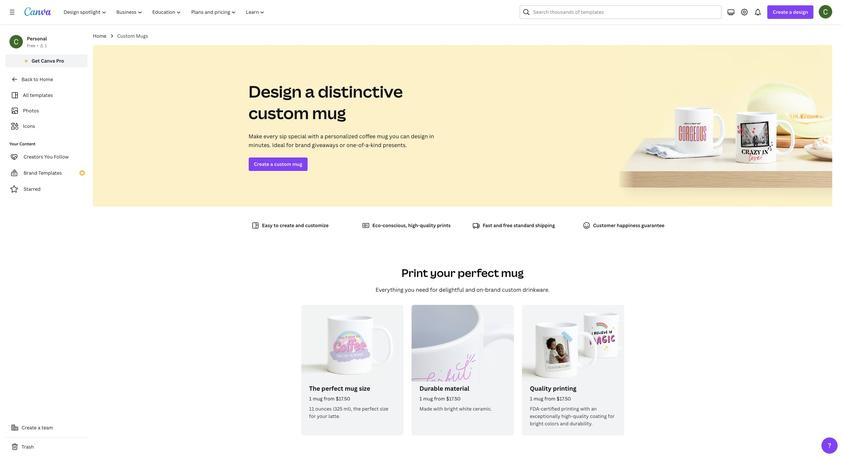 Task type: vqa. For each thing, say whether or not it's contained in the screenshot.
Resize & Magic Switch Button at the top left of the page
no



Task type: locate. For each thing, give the bounding box(es) containing it.
high- inside fda-certified printing with an exceptionally high-quality coating for bright colors and durability.
[[561, 413, 573, 419]]

1 horizontal spatial $17.50
[[446, 395, 461, 402]]

$17.50 for quality printing
[[557, 395, 571, 402]]

follow
[[54, 153, 69, 160]]

$17.50 inside the durable material 1 mug from $17.50
[[446, 395, 461, 402]]

ideal
[[272, 141, 285, 149]]

the perfect mug size image
[[301, 305, 403, 382]]

home
[[93, 33, 106, 39], [40, 76, 53, 82]]

1 horizontal spatial size
[[380, 406, 388, 412]]

custom left drinkware.
[[502, 286, 521, 293]]

and left the free
[[493, 222, 502, 229]]

0 horizontal spatial home
[[40, 76, 53, 82]]

high- right conscious,
[[408, 222, 420, 229]]

you inside make every sip special with a personalized coffee mug you can design in minutes. ideal for brand giveaways or one-of-a-kind presents.
[[389, 133, 399, 140]]

0 horizontal spatial perfect
[[321, 384, 343, 392]]

mugs
[[136, 33, 148, 39]]

0 horizontal spatial size
[[359, 384, 370, 392]]

from for durable
[[434, 395, 445, 402]]

to right easy in the left of the page
[[274, 222, 279, 229]]

mug inside the durable material 1 mug from $17.50
[[423, 395, 433, 402]]

1 horizontal spatial brand
[[485, 286, 501, 293]]

creators you follow
[[24, 153, 69, 160]]

made with bright white ceramic.
[[420, 406, 492, 412]]

with right made
[[433, 406, 443, 412]]

0 horizontal spatial bright
[[444, 406, 458, 412]]

standard
[[514, 222, 534, 229]]

1 vertical spatial bright
[[530, 420, 544, 427]]

for down 11 in the left of the page
[[309, 413, 316, 419]]

for
[[286, 141, 294, 149], [430, 286, 438, 293], [309, 413, 316, 419], [608, 413, 615, 419]]

ceramic.
[[473, 406, 492, 412]]

1 inside the durable material 1 mug from $17.50
[[420, 395, 422, 402]]

0 horizontal spatial $17.50
[[336, 395, 350, 402]]

0 vertical spatial design
[[793, 9, 808, 15]]

2 vertical spatial perfect
[[362, 406, 379, 412]]

1 horizontal spatial home
[[93, 33, 106, 39]]

home link
[[93, 32, 106, 40]]

high- up 'durability.'
[[561, 413, 573, 419]]

fda-certified printing with an exceptionally high-quality coating for bright colors and durability.
[[530, 406, 615, 427]]

the perfect mug size 1 mug from $17.50
[[309, 384, 370, 402]]

for down sip
[[286, 141, 294, 149]]

icons
[[23, 123, 35, 129]]

your content
[[9, 141, 35, 147]]

size up the
[[359, 384, 370, 392]]

0 vertical spatial you
[[389, 133, 399, 140]]

0 horizontal spatial brand
[[295, 141, 311, 149]]

0 horizontal spatial high-
[[408, 222, 420, 229]]

a for distinctive
[[305, 80, 315, 102]]

distinctive
[[318, 80, 403, 102]]

custom up sip
[[249, 102, 309, 124]]

0 horizontal spatial quality
[[420, 222, 436, 229]]

printing
[[553, 384, 576, 392], [561, 406, 579, 412]]

with inside make every sip special with a personalized coffee mug you can design in minutes. ideal for brand giveaways or one-of-a-kind presents.
[[308, 133, 319, 140]]

white
[[459, 406, 472, 412]]

a-
[[366, 141, 371, 149]]

bright
[[444, 406, 458, 412], [530, 420, 544, 427]]

Search search field
[[533, 6, 717, 19]]

1 vertical spatial quality
[[573, 413, 589, 419]]

0 vertical spatial custom
[[249, 102, 309, 124]]

1 up 11 in the left of the page
[[309, 395, 312, 402]]

design inside make every sip special with a personalized coffee mug you can design in minutes. ideal for brand giveaways or one-of-a-kind presents.
[[411, 133, 428, 140]]

1 vertical spatial design
[[411, 133, 428, 140]]

0 horizontal spatial from
[[324, 395, 335, 402]]

size inside the perfect mug size 1 mug from $17.50
[[359, 384, 370, 392]]

0 horizontal spatial design
[[411, 133, 428, 140]]

print your perfect mug
[[401, 266, 524, 280]]

the
[[353, 406, 361, 412]]

your
[[430, 266, 455, 280], [317, 413, 327, 419]]

printing up 'durability.'
[[561, 406, 579, 412]]

fda-
[[530, 406, 541, 412]]

back
[[22, 76, 32, 82]]

$17.50 inside quality printing 1 mug from $17.50
[[557, 395, 571, 402]]

1 horizontal spatial bright
[[530, 420, 544, 427]]

for inside fda-certified printing with an exceptionally high-quality coating for bright colors and durability.
[[608, 413, 615, 419]]

2 horizontal spatial perfect
[[458, 266, 499, 280]]

a
[[789, 9, 792, 15], [305, 80, 315, 102], [320, 133, 323, 140], [270, 161, 273, 167], [38, 424, 40, 431]]

a inside button
[[38, 424, 40, 431]]

make
[[249, 133, 262, 140]]

1 horizontal spatial to
[[274, 222, 279, 229]]

from for quality
[[545, 395, 555, 402]]

from down durable
[[434, 395, 445, 402]]

0 vertical spatial quality
[[420, 222, 436, 229]]

from up certified at the right bottom
[[545, 395, 555, 402]]

1 vertical spatial high-
[[561, 413, 573, 419]]

2 horizontal spatial with
[[580, 406, 590, 412]]

fast and free standard shipping
[[483, 222, 555, 229]]

size right the
[[380, 406, 388, 412]]

$17.50
[[336, 395, 350, 402], [446, 395, 461, 402], [557, 395, 571, 402]]

and
[[295, 222, 304, 229], [493, 222, 502, 229], [465, 286, 475, 293], [560, 420, 569, 427]]

durability.
[[570, 420, 593, 427]]

$17.50 up ml),
[[336, 395, 350, 402]]

perfect inside 11 ounces (325 ml), the perfect size for your latte.
[[362, 406, 379, 412]]

you up presents.
[[389, 133, 399, 140]]

printing inside fda-certified printing with an exceptionally high-quality coating for bright colors and durability.
[[561, 406, 579, 412]]

quality
[[420, 222, 436, 229], [573, 413, 589, 419]]

2 vertical spatial create
[[22, 424, 37, 431]]

design left in
[[411, 133, 428, 140]]

christina overa image
[[819, 5, 832, 19]]

all templates
[[23, 92, 53, 98]]

mug up made
[[423, 395, 433, 402]]

your down ounces
[[317, 413, 327, 419]]

0 vertical spatial printing
[[553, 384, 576, 392]]

3 from from the left
[[545, 395, 555, 402]]

0 horizontal spatial create
[[22, 424, 37, 431]]

high-
[[408, 222, 420, 229], [561, 413, 573, 419]]

all templates link
[[9, 89, 83, 102]]

a inside make every sip special with a personalized coffee mug you can design in minutes. ideal for brand giveaways or one-of-a-kind presents.
[[320, 133, 323, 140]]

customer
[[593, 222, 616, 229]]

to right back
[[34, 76, 38, 82]]

mug up kind
[[377, 133, 388, 140]]

make every sip special with a personalized coffee mug you can design in minutes. ideal for brand giveaways or one-of-a-kind presents.
[[249, 133, 434, 149]]

1 horizontal spatial you
[[405, 286, 414, 293]]

1 horizontal spatial quality
[[573, 413, 589, 419]]

2 horizontal spatial create
[[773, 9, 788, 15]]

1 from from the left
[[324, 395, 335, 402]]

free •
[[27, 43, 38, 48]]

with up giveaways
[[308, 133, 319, 140]]

custom down ideal
[[274, 161, 291, 167]]

design left christina overa image
[[793, 9, 808, 15]]

to for back
[[34, 76, 38, 82]]

ounces
[[315, 406, 332, 412]]

easy to create and customize
[[262, 222, 329, 229]]

of-
[[358, 141, 366, 149]]

mug up personalized
[[312, 102, 346, 124]]

perfect inside the perfect mug size 1 mug from $17.50
[[321, 384, 343, 392]]

1 $17.50 from the left
[[336, 395, 350, 402]]

home left custom
[[93, 33, 106, 39]]

your up delightful
[[430, 266, 455, 280]]

quality up 'durability.'
[[573, 413, 589, 419]]

1 vertical spatial printing
[[561, 406, 579, 412]]

you
[[389, 133, 399, 140], [405, 286, 414, 293]]

1 vertical spatial perfect
[[321, 384, 343, 392]]

ml),
[[344, 406, 352, 412]]

from up ounces
[[324, 395, 335, 402]]

from inside quality printing 1 mug from $17.50
[[545, 395, 555, 402]]

mug up drinkware.
[[501, 266, 524, 280]]

create for create a design
[[773, 9, 788, 15]]

1 horizontal spatial from
[[434, 395, 445, 402]]

3 $17.50 from the left
[[557, 395, 571, 402]]

material
[[445, 384, 469, 392]]

0 vertical spatial to
[[34, 76, 38, 82]]

quality left prints
[[420, 222, 436, 229]]

$17.50 up certified at the right bottom
[[557, 395, 571, 402]]

from inside the durable material 1 mug from $17.50
[[434, 395, 445, 402]]

1 vertical spatial to
[[274, 222, 279, 229]]

1 vertical spatial size
[[380, 406, 388, 412]]

0 horizontal spatial your
[[317, 413, 327, 419]]

and inside fda-certified printing with an exceptionally high-quality coating for bright colors and durability.
[[560, 420, 569, 427]]

1 vertical spatial your
[[317, 413, 327, 419]]

a for custom
[[270, 161, 273, 167]]

for right coating
[[608, 413, 615, 419]]

0 vertical spatial bright
[[444, 406, 458, 412]]

1 vertical spatial you
[[405, 286, 414, 293]]

from inside the perfect mug size 1 mug from $17.50
[[324, 395, 335, 402]]

create a design
[[773, 9, 808, 15]]

personalized
[[325, 133, 358, 140]]

1 horizontal spatial design
[[793, 9, 808, 15]]

create inside button
[[22, 424, 37, 431]]

1 vertical spatial home
[[40, 76, 53, 82]]

mug inside make every sip special with a personalized coffee mug you can design in minutes. ideal for brand giveaways or one-of-a-kind presents.
[[377, 133, 388, 140]]

1 vertical spatial brand
[[485, 286, 501, 293]]

durable material 1 mug from $17.50
[[420, 384, 469, 402]]

a inside dropdown button
[[789, 9, 792, 15]]

customize
[[305, 222, 329, 229]]

on-
[[476, 286, 485, 293]]

with left an
[[580, 406, 590, 412]]

1 up made
[[420, 395, 422, 402]]

and left on-
[[465, 286, 475, 293]]

customer happiness guarantee
[[593, 222, 665, 229]]

you left need
[[405, 286, 414, 293]]

to
[[34, 76, 38, 82], [274, 222, 279, 229]]

0 vertical spatial perfect
[[458, 266, 499, 280]]

perfect
[[458, 266, 499, 280], [321, 384, 343, 392], [362, 406, 379, 412]]

2 $17.50 from the left
[[446, 395, 461, 402]]

trash link
[[5, 440, 88, 454]]

mug down special
[[292, 161, 302, 167]]

get
[[32, 58, 40, 64]]

starred link
[[5, 182, 88, 196]]

eco-
[[372, 222, 383, 229]]

$17.50 for durable material
[[446, 395, 461, 402]]

creators
[[24, 153, 43, 160]]

0 vertical spatial brand
[[295, 141, 311, 149]]

coating
[[590, 413, 607, 419]]

0 vertical spatial create
[[773, 9, 788, 15]]

quality inside fda-certified printing with an exceptionally high-quality coating for bright colors and durability.
[[573, 413, 589, 419]]

None search field
[[520, 5, 722, 19]]

0 horizontal spatial with
[[308, 133, 319, 140]]

0 vertical spatial your
[[430, 266, 455, 280]]

create a custom mug link
[[249, 158, 308, 171]]

conscious,
[[383, 222, 407, 229]]

printing right "quality"
[[553, 384, 576, 392]]

mug down "quality"
[[534, 395, 543, 402]]

$17.50 up made with bright white ceramic.
[[446, 395, 461, 402]]

0 vertical spatial high-
[[408, 222, 420, 229]]

0 horizontal spatial to
[[34, 76, 38, 82]]

2 horizontal spatial $17.50
[[557, 395, 571, 402]]

1 horizontal spatial high-
[[561, 413, 573, 419]]

1 horizontal spatial create
[[254, 161, 269, 167]]

from
[[324, 395, 335, 402], [434, 395, 445, 402], [545, 395, 555, 402]]

special
[[288, 133, 306, 140]]

mug up ml),
[[345, 384, 358, 392]]

and right colors
[[560, 420, 569, 427]]

1 horizontal spatial perfect
[[362, 406, 379, 412]]

size
[[359, 384, 370, 392], [380, 406, 388, 412]]

with
[[308, 133, 319, 140], [433, 406, 443, 412], [580, 406, 590, 412]]

bright left the white on the right of the page
[[444, 406, 458, 412]]

custom
[[249, 102, 309, 124], [274, 161, 291, 167], [502, 286, 521, 293]]

0 horizontal spatial you
[[389, 133, 399, 140]]

bright down exceptionally
[[530, 420, 544, 427]]

1 vertical spatial create
[[254, 161, 269, 167]]

a inside design a distinctive custom mug
[[305, 80, 315, 102]]

0 vertical spatial size
[[359, 384, 370, 392]]

create inside dropdown button
[[773, 9, 788, 15]]

2 from from the left
[[434, 395, 445, 402]]

2 horizontal spatial from
[[545, 395, 555, 402]]

1 up fda-
[[530, 395, 532, 402]]

1 vertical spatial custom
[[274, 161, 291, 167]]

get canva pro button
[[5, 55, 88, 67]]

quality
[[530, 384, 551, 392]]

create
[[773, 9, 788, 15], [254, 161, 269, 167], [22, 424, 37, 431]]

create for create a team
[[22, 424, 37, 431]]

home up all templates link
[[40, 76, 53, 82]]



Task type: describe. For each thing, give the bounding box(es) containing it.
creators you follow link
[[5, 150, 88, 164]]

a for design
[[789, 9, 792, 15]]

create for create a custom mug
[[254, 161, 269, 167]]

get canva pro
[[32, 58, 64, 64]]

create a team button
[[5, 421, 88, 434]]

design a distinctive custom mug
[[249, 80, 403, 124]]

can
[[400, 133, 410, 140]]

for inside make every sip special with a personalized coffee mug you can design in minutes. ideal for brand giveaways or one-of-a-kind presents.
[[286, 141, 294, 149]]

kind
[[371, 141, 382, 149]]

bright inside fda-certified printing with an exceptionally high-quality coating for bright colors and durability.
[[530, 420, 544, 427]]

sip
[[279, 133, 287, 140]]

custom mugs
[[117, 33, 148, 39]]

printing inside quality printing 1 mug from $17.50
[[553, 384, 576, 392]]

prints
[[437, 222, 451, 229]]

0 vertical spatial home
[[93, 33, 106, 39]]

the
[[309, 384, 320, 392]]

with inside fda-certified printing with an exceptionally high-quality coating for bright colors and durability.
[[580, 406, 590, 412]]

brand templates
[[24, 170, 62, 176]]

create a custom mug
[[254, 161, 302, 167]]

brand
[[24, 170, 37, 176]]

in
[[429, 133, 434, 140]]

create a team
[[22, 424, 53, 431]]

giveaways
[[312, 141, 338, 149]]

icons link
[[9, 120, 83, 133]]

brand inside make every sip special with a personalized coffee mug you can design in minutes. ideal for brand giveaways or one-of-a-kind presents.
[[295, 141, 311, 149]]

create
[[280, 222, 294, 229]]

shipping
[[535, 222, 555, 229]]

1 horizontal spatial your
[[430, 266, 455, 280]]

for inside 11 ounces (325 ml), the perfect size for your latte.
[[309, 413, 316, 419]]

everything you need for delightful and on-brand custom drinkware.
[[376, 286, 550, 293]]

$17.50 inside the perfect mug size 1 mug from $17.50
[[336, 395, 350, 402]]

size inside 11 ounces (325 ml), the perfect size for your latte.
[[380, 406, 388, 412]]

mug inside create a custom mug link
[[292, 161, 302, 167]]

top level navigation element
[[59, 5, 270, 19]]

free
[[503, 222, 512, 229]]

starred
[[24, 186, 41, 192]]

every
[[263, 133, 278, 140]]

one-
[[346, 141, 358, 149]]

fast
[[483, 222, 492, 229]]

made
[[420, 406, 432, 412]]

need
[[416, 286, 429, 293]]

exceptionally
[[530, 413, 560, 419]]

all
[[23, 92, 29, 98]]

templates
[[30, 92, 53, 98]]

a for team
[[38, 424, 40, 431]]

back to home
[[22, 76, 53, 82]]

and right create
[[295, 222, 304, 229]]

1 right the •
[[45, 43, 47, 48]]

delightful
[[439, 286, 464, 293]]

personal
[[27, 35, 47, 42]]

custom
[[117, 33, 135, 39]]

11
[[309, 406, 314, 412]]

team
[[42, 424, 53, 431]]

for right need
[[430, 286, 438, 293]]

1 inside the perfect mug size 1 mug from $17.50
[[309, 395, 312, 402]]

•
[[37, 43, 38, 48]]

trash
[[22, 444, 34, 450]]

quality printing image
[[522, 305, 624, 382]]

you
[[44, 153, 53, 160]]

content
[[19, 141, 35, 147]]

design a distinctive custom mug image
[[617, 45, 832, 207]]

1 inside quality printing 1 mug from $17.50
[[530, 395, 532, 402]]

durable
[[420, 384, 443, 392]]

mug inside design a distinctive custom mug
[[312, 102, 346, 124]]

photos link
[[9, 104, 83, 117]]

your inside 11 ounces (325 ml), the perfect size for your latte.
[[317, 413, 327, 419]]

happiness
[[617, 222, 640, 229]]

durable material image
[[411, 305, 514, 382]]

latte.
[[328, 413, 340, 419]]

drinkware.
[[523, 286, 550, 293]]

quality printing 1 mug from $17.50
[[530, 384, 576, 402]]

(325
[[333, 406, 342, 412]]

design
[[249, 80, 302, 102]]

an
[[591, 406, 597, 412]]

to for easy
[[274, 222, 279, 229]]

2 vertical spatial custom
[[502, 286, 521, 293]]

or
[[340, 141, 345, 149]]

custom inside design a distinctive custom mug
[[249, 102, 309, 124]]

canva
[[41, 58, 55, 64]]

minutes.
[[249, 141, 271, 149]]

coffee
[[359, 133, 375, 140]]

pro
[[56, 58, 64, 64]]

mug inside quality printing 1 mug from $17.50
[[534, 395, 543, 402]]

design inside dropdown button
[[793, 9, 808, 15]]

free
[[27, 43, 35, 48]]

templates
[[38, 170, 62, 176]]

1 horizontal spatial with
[[433, 406, 443, 412]]

mug down the
[[313, 395, 323, 402]]

certified
[[541, 406, 560, 412]]

brand templates link
[[5, 166, 88, 180]]

11 ounces (325 ml), the perfect size for your latte.
[[309, 406, 388, 419]]

back to home link
[[5, 73, 88, 86]]

photos
[[23, 107, 39, 114]]

create a design button
[[767, 5, 813, 19]]

everything
[[376, 286, 404, 293]]

your
[[9, 141, 18, 147]]

guarantee
[[641, 222, 665, 229]]



